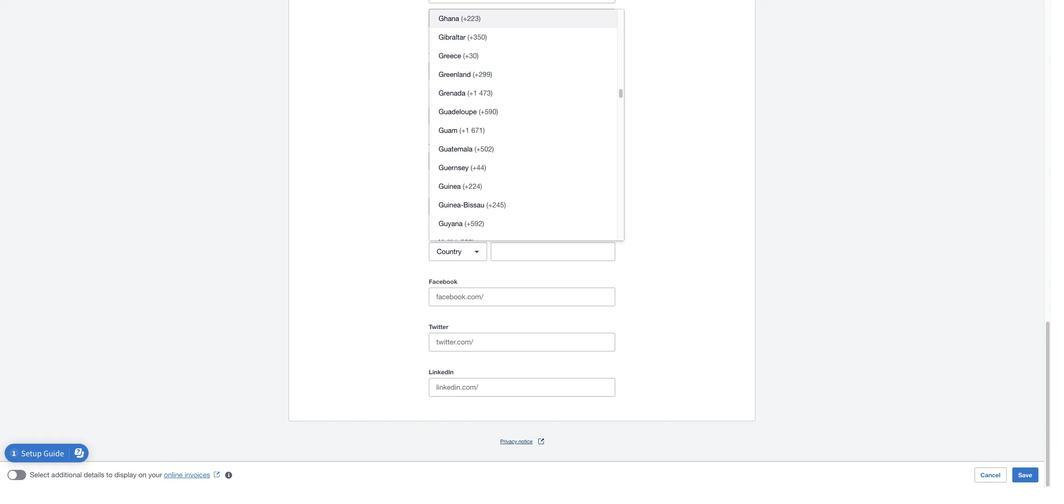 Task type: vqa. For each thing, say whether or not it's contained in the screenshot.
LooperToo
no



Task type: describe. For each thing, give the bounding box(es) containing it.
online invoices link
[[164, 471, 223, 479]]

cancel
[[981, 471, 1001, 479]]

your
[[148, 471, 162, 479]]

details
[[84, 471, 104, 479]]

save button
[[1012, 468, 1039, 483]]

guatemala (+502)
[[439, 145, 494, 153]]

select
[[30, 471, 49, 479]]

(+224)
[[463, 182, 482, 190]]

linkedin.com/
[[436, 383, 478, 391]]

country button for telephone
[[429, 62, 487, 80]]

greenland
[[439, 70, 471, 78]]

select additional details to display on your online invoices
[[30, 471, 210, 479]]

guatemala
[[439, 145, 473, 153]]

671)
[[471, 126, 485, 134]]

gibraltar
[[439, 33, 466, 41]]

Facebook text field
[[484, 288, 615, 306]]

ghana
[[439, 14, 459, 22]]

(+592)
[[465, 220, 484, 228]]

guam (+1 671)
[[439, 126, 485, 134]]

guernsey (+44)
[[439, 164, 486, 172]]

(+502)
[[475, 145, 494, 153]]

display
[[114, 471, 137, 479]]

country for telephone
[[437, 67, 462, 75]]

(+590)
[[479, 108, 498, 116]]

country button for fax
[[429, 242, 487, 261]]

(+1 for (+1 473)
[[467, 89, 477, 97]]

mobile
[[429, 187, 448, 195]]

ghana (+223)
[[439, 14, 481, 22]]

online
[[164, 471, 183, 479]]

fax
[[429, 233, 439, 240]]

privacy notice
[[500, 439, 533, 444]]

haiti
[[439, 238, 453, 246]]

email
[[429, 97, 445, 104]]

on
[[139, 471, 146, 479]]

(+1 for (+1 671)
[[460, 126, 469, 134]]

LinkedIn text field
[[478, 379, 615, 396]]

twitter
[[429, 323, 449, 331]]

guinea (+224)
[[439, 182, 482, 190]]

(+299)
[[473, 70, 492, 78]]

telephone
[[429, 52, 459, 59]]

linkedin
[[429, 368, 454, 376]]

473)
[[479, 89, 493, 97]]

facebook
[[429, 278, 458, 285]]



Task type: locate. For each thing, give the bounding box(es) containing it.
(+509)
[[455, 238, 474, 246]]

privacy notice link
[[500, 436, 544, 447]]

0 vertical spatial country button
[[429, 62, 487, 80]]

3 country from the top
[[437, 248, 462, 255]]

2 country button from the top
[[429, 197, 487, 216]]

country button
[[429, 62, 487, 80], [429, 197, 487, 216], [429, 242, 487, 261]]

country button up guyana (+592)
[[429, 197, 487, 216]]

guinea
[[439, 182, 461, 190]]

2 vertical spatial country
[[437, 248, 462, 255]]

country down haiti
[[437, 248, 462, 255]]

country button down greece (+30)
[[429, 62, 487, 80]]

guernsey
[[439, 164, 469, 172]]

group containing ghana
[[429, 9, 624, 252]]

twitter.com/
[[436, 338, 473, 346]]

guyana (+592)
[[439, 220, 484, 228]]

guyana
[[439, 220, 463, 228]]

2 country from the top
[[437, 202, 462, 210]]

Country field
[[429, 0, 593, 3]]

privacy
[[500, 439, 517, 444]]

country button down guyana (+592)
[[429, 242, 487, 261]]

3 country button from the top
[[429, 242, 487, 261]]

None text field
[[492, 243, 615, 261]]

(+350)
[[468, 33, 487, 41]]

additional
[[51, 471, 82, 479]]

to
[[106, 471, 112, 479]]

(+1 left 671)
[[460, 126, 469, 134]]

0 vertical spatial (+1
[[467, 89, 477, 97]]

website
[[429, 142, 452, 150]]

Email text field
[[429, 107, 615, 125]]

guam
[[439, 126, 458, 134]]

1 vertical spatial (+1
[[460, 126, 469, 134]]

country for fax
[[437, 248, 462, 255]]

Twitter text field
[[473, 333, 615, 351]]

haiti (+509)
[[439, 238, 474, 246]]

country button for mobile
[[429, 197, 487, 216]]

invoices
[[185, 471, 210, 479]]

(+30)
[[463, 52, 479, 60]]

1 vertical spatial country button
[[429, 197, 487, 216]]

country
[[437, 67, 462, 75], [437, 202, 462, 210], [437, 248, 462, 255]]

toggle list image
[[597, 0, 615, 3]]

(+1
[[467, 89, 477, 97], [460, 126, 469, 134]]

gibraltar (+350)
[[439, 33, 487, 41]]

save
[[1019, 471, 1033, 479]]

(+245)
[[487, 201, 506, 209]]

grenada (+1 473)
[[439, 89, 493, 97]]

country for mobile
[[437, 202, 462, 210]]

Website text field
[[429, 152, 615, 170]]

cancel button
[[975, 468, 1007, 483]]

bissau
[[464, 201, 485, 209]]

guinea-
[[439, 201, 464, 209]]

1 country from the top
[[437, 67, 462, 75]]

2 vertical spatial country button
[[429, 242, 487, 261]]

0 vertical spatial country
[[437, 67, 462, 75]]

1 vertical spatial country
[[437, 202, 462, 210]]

country down "greece" in the top of the page
[[437, 67, 462, 75]]

(+223)
[[461, 14, 481, 22]]

1 country button from the top
[[429, 62, 487, 80]]

group
[[429, 9, 624, 252]]

None text field
[[492, 198, 615, 215]]

greece
[[439, 52, 461, 60]]

Attention text field
[[429, 9, 615, 27]]

(+1 left the 473) at left
[[467, 89, 477, 97]]

facebook.com/
[[436, 293, 484, 301]]

(+44)
[[471, 164, 486, 172]]

guinea-bissau (+245)
[[439, 201, 506, 209]]

notice
[[519, 439, 533, 444]]

country up guyana
[[437, 202, 462, 210]]

guadeloupe
[[439, 108, 477, 116]]

greenland (+299)
[[439, 70, 492, 78]]

guadeloupe (+590)
[[439, 108, 498, 116]]

grenada
[[439, 89, 466, 97]]

greece (+30)
[[439, 52, 479, 60]]

additional information image
[[219, 466, 238, 484]]



